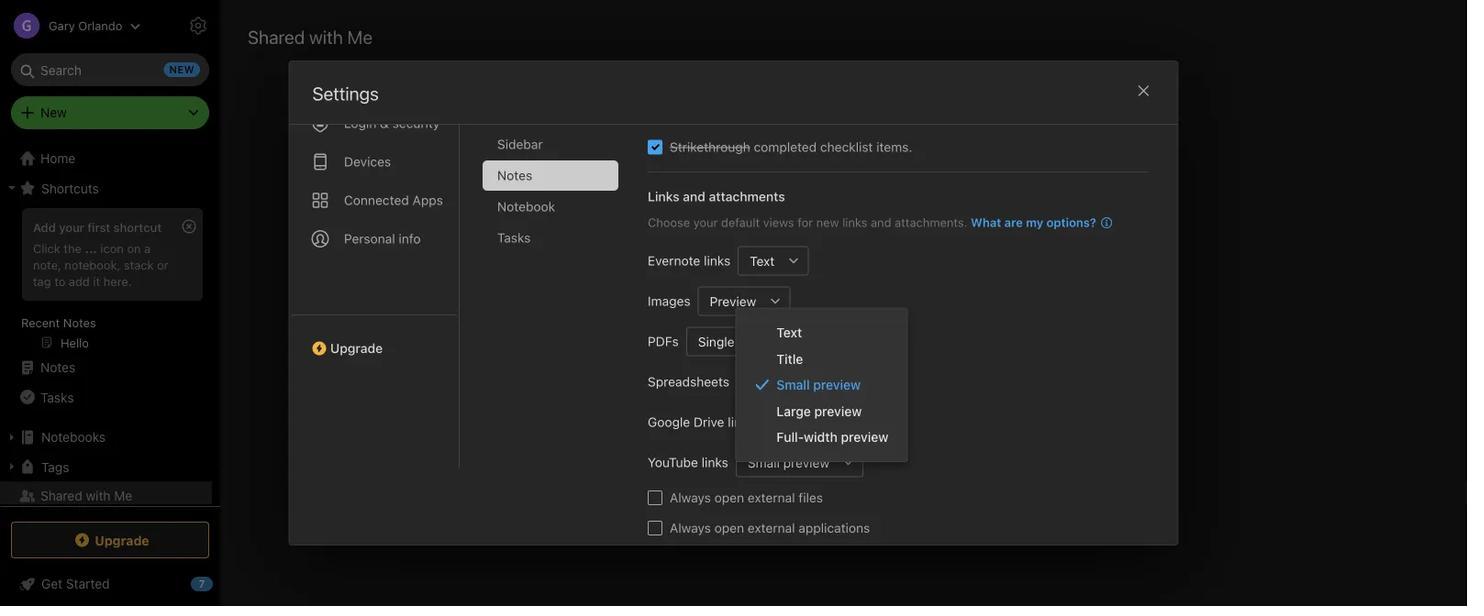 Task type: locate. For each thing, give the bounding box(es) containing it.
0 vertical spatial shared
[[836, 383, 888, 403]]

notes down sidebar
[[497, 168, 532, 183]]

tab list
[[289, 48, 459, 468], [482, 67, 633, 468]]

add
[[69, 274, 90, 288]]

1 vertical spatial text
[[776, 325, 802, 340]]

options?
[[1046, 215, 1096, 229]]

small down notebooks
[[747, 455, 779, 470]]

1 vertical spatial always
[[669, 520, 711, 535]]

external
[[747, 490, 795, 505], [747, 520, 795, 535]]

and for attachments
[[682, 189, 705, 204]]

open up always open external applications
[[714, 490, 744, 505]]

text up title
[[776, 325, 802, 340]]

0 horizontal spatial with
[[86, 489, 111, 504]]

shared with me up settings
[[248, 26, 373, 47]]

0 vertical spatial shared with me
[[248, 26, 373, 47]]

files
[[798, 490, 823, 505]]

security
[[392, 115, 439, 130]]

preview up large preview link
[[813, 378, 861, 393]]

0 vertical spatial tasks
[[497, 230, 530, 245]]

0 horizontal spatial shared with me
[[40, 489, 132, 504]]

1 horizontal spatial tasks
[[497, 230, 530, 245]]

small preview inside small preview link
[[776, 378, 861, 393]]

links down drive in the left bottom of the page
[[701, 455, 728, 470]]

1 vertical spatial external
[[747, 520, 795, 535]]

0 vertical spatial text
[[749, 253, 774, 268]]

Choose default view option for Images field
[[697, 286, 790, 316]]

youtube links
[[647, 455, 728, 470]]

tasks down the notebook
[[497, 230, 530, 245]]

me up settings
[[347, 26, 373, 47]]

with left you
[[852, 419, 880, 436]]

always for always open external applications
[[669, 520, 711, 535]]

or
[[157, 258, 168, 271]]

and
[[682, 189, 705, 204], [870, 215, 891, 229], [700, 419, 725, 436]]

1 vertical spatial open
[[714, 520, 744, 535]]

0 vertical spatial here.
[[103, 274, 132, 288]]

always right always open external applications option
[[669, 520, 711, 535]]

tasks up notebooks
[[40, 390, 74, 405]]

tab list containing login & security
[[289, 48, 459, 468]]

connected
[[344, 192, 409, 207]]

up
[[976, 419, 993, 436]]

small preview down full- at the bottom of the page
[[747, 455, 829, 470]]

the
[[64, 241, 82, 255]]

large preview link
[[736, 398, 907, 424]]

small up large
[[776, 378, 810, 393]]

0 vertical spatial upgrade button
[[289, 314, 458, 363]]

tasks inside tasks tab
[[497, 230, 530, 245]]

0 vertical spatial and
[[682, 189, 705, 204]]

notes up youtube
[[657, 419, 697, 436]]

tasks button
[[0, 383, 212, 412]]

1 horizontal spatial upgrade button
[[289, 314, 458, 363]]

always open external files
[[669, 490, 823, 505]]

upgrade button
[[289, 314, 458, 363], [11, 522, 209, 559]]

tab list containing sidebar
[[482, 67, 633, 468]]

and inside shared with me element
[[700, 419, 725, 436]]

small preview
[[776, 378, 861, 393], [747, 455, 829, 470]]

0 vertical spatial small
[[776, 378, 810, 393]]

0 horizontal spatial tasks
[[40, 390, 74, 405]]

default
[[721, 215, 759, 229]]

links left text button
[[703, 253, 730, 268]]

choose your default views for new links and attachments.
[[647, 215, 967, 229]]

connected apps
[[344, 192, 443, 207]]

and left the attachments.
[[870, 215, 891, 229]]

shared with me down the tags button
[[40, 489, 132, 504]]

1 horizontal spatial shared with me
[[248, 26, 373, 47]]

me down the tags button
[[114, 489, 132, 504]]

upgrade button inside tab list
[[289, 314, 458, 363]]

pdfs
[[647, 334, 678, 349]]

1 external from the top
[[747, 490, 795, 505]]

2 external from the top
[[747, 520, 795, 535]]

google
[[647, 414, 690, 429]]

1 horizontal spatial shared
[[248, 26, 305, 47]]

shared right settings image at the top of the page
[[248, 26, 305, 47]]

here. right up
[[996, 419, 1030, 436]]

1 horizontal spatial text
[[776, 325, 802, 340]]

&
[[379, 115, 388, 130]]

text down views
[[749, 253, 774, 268]]

1 vertical spatial and
[[870, 215, 891, 229]]

choose
[[647, 215, 690, 229]]

2 open from the top
[[714, 520, 744, 535]]

here. right it
[[103, 274, 132, 288]]

notes
[[497, 168, 532, 183], [63, 316, 96, 329], [40, 360, 75, 375], [657, 419, 697, 436]]

your down links and attachments
[[693, 215, 717, 229]]

and for notebooks
[[700, 419, 725, 436]]

your up the
[[59, 220, 84, 234]]

open
[[714, 490, 744, 505], [714, 520, 744, 535]]

0 vertical spatial with
[[309, 26, 343, 47]]

shortcut
[[113, 220, 162, 234]]

1 horizontal spatial here.
[[996, 419, 1030, 436]]

your for first
[[59, 220, 84, 234]]

expand notebooks image
[[5, 430, 19, 445]]

None search field
[[24, 53, 196, 86]]

sidebar tab
[[482, 129, 618, 159]]

always
[[669, 490, 711, 505], [669, 520, 711, 535]]

1 always from the top
[[669, 490, 711, 505]]

0 vertical spatial me
[[347, 26, 373, 47]]

1 vertical spatial small
[[747, 455, 779, 470]]

tree
[[0, 144, 220, 551]]

0 vertical spatial open
[[714, 490, 744, 505]]

0 horizontal spatial your
[[59, 220, 84, 234]]

shared inside tree
[[40, 489, 82, 504]]

close image
[[1133, 80, 1155, 102]]

0 horizontal spatial me
[[114, 489, 132, 504]]

what
[[970, 215, 1001, 229]]

2 horizontal spatial with
[[852, 419, 880, 436]]

to
[[54, 274, 65, 288]]

drive
[[693, 414, 724, 429]]

external up always open external applications
[[747, 490, 795, 505]]

Choose default view option for PDFs field
[[686, 327, 801, 356]]

1 vertical spatial shared with me
[[40, 489, 132, 504]]

always for always open external files
[[669, 490, 711, 505]]

here. inside icon on a note, notebook, stack or tag to add it here.
[[103, 274, 132, 288]]

page
[[738, 334, 767, 349]]

new
[[40, 105, 67, 120]]

tab list for links and attachments
[[289, 48, 459, 468]]

tree containing home
[[0, 144, 220, 551]]

0 vertical spatial external
[[747, 490, 795, 505]]

shared
[[248, 26, 305, 47], [40, 489, 82, 504]]

1 horizontal spatial me
[[347, 26, 373, 47]]

Always open external files checkbox
[[647, 491, 662, 505]]

1 open from the top
[[714, 490, 744, 505]]

1 vertical spatial me
[[114, 489, 132, 504]]

shared down tags
[[40, 489, 82, 504]]

single
[[698, 334, 734, 349]]

1 vertical spatial tasks
[[40, 390, 74, 405]]

applications
[[798, 520, 870, 535]]

1 vertical spatial upgrade button
[[11, 522, 209, 559]]

what are my options?
[[970, 215, 1096, 229]]

1 vertical spatial shared
[[40, 489, 82, 504]]

always open external applications
[[669, 520, 870, 535]]

text
[[749, 253, 774, 268], [776, 325, 802, 340]]

home link
[[0, 144, 220, 173]]

shared with me element
[[220, 0, 1467, 606]]

shared with me inside tree
[[40, 489, 132, 504]]

add
[[33, 220, 56, 234]]

title
[[776, 352, 803, 367]]

strikethrough completed checklist items.
[[669, 139, 912, 154]]

0 horizontal spatial shared
[[40, 489, 82, 504]]

group containing add your first shortcut
[[0, 203, 212, 361]]

2 vertical spatial with
[[86, 489, 111, 504]]

tasks
[[497, 230, 530, 245], [40, 390, 74, 405]]

1 horizontal spatial upgrade
[[330, 340, 382, 356]]

note,
[[33, 258, 61, 271]]

links and attachments
[[647, 189, 785, 204]]

notes down recent notes on the bottom left of the page
[[40, 360, 75, 375]]

group
[[0, 203, 212, 361]]

apps
[[412, 192, 443, 207]]

1 horizontal spatial your
[[693, 215, 717, 229]]

1 vertical spatial upgrade
[[95, 533, 149, 548]]

small preview up 'large preview'
[[776, 378, 861, 393]]

notes and notebooks shared with you will show up here.
[[657, 419, 1030, 436]]

with
[[309, 26, 343, 47], [852, 419, 880, 436], [86, 489, 111, 504]]

open for always open external files
[[714, 490, 744, 505]]

0 vertical spatial upgrade
[[330, 340, 382, 356]]

2 always from the top
[[669, 520, 711, 535]]

open down always open external files
[[714, 520, 744, 535]]

small preview inside small preview "button"
[[747, 455, 829, 470]]

personal
[[344, 231, 395, 246]]

notes right recent
[[63, 316, 96, 329]]

notebooks
[[41, 430, 106, 445]]

with up settings
[[309, 26, 343, 47]]

0 vertical spatial small preview
[[776, 378, 861, 393]]

stack
[[124, 258, 154, 271]]

and up the youtube links
[[700, 419, 725, 436]]

a
[[144, 241, 151, 255]]

0 horizontal spatial upgrade
[[95, 533, 149, 548]]

width
[[804, 430, 838, 445]]

preview right width
[[841, 430, 888, 445]]

will
[[912, 419, 933, 436]]

2 vertical spatial and
[[700, 419, 725, 436]]

1 vertical spatial here.
[[996, 419, 1030, 436]]

full-width preview link
[[736, 424, 907, 451]]

with down the tags button
[[86, 489, 111, 504]]

0 vertical spatial always
[[669, 490, 711, 505]]

info
[[398, 231, 420, 246]]

expand tags image
[[5, 460, 19, 474]]

always right always open external files checkbox
[[669, 490, 711, 505]]

1 horizontal spatial with
[[309, 26, 343, 47]]

your inside tree
[[59, 220, 84, 234]]

and right links on the top left
[[682, 189, 705, 204]]

preview down width
[[783, 455, 829, 470]]

external down always open external files
[[747, 520, 795, 535]]

tags button
[[0, 452, 212, 482]]

links
[[842, 215, 867, 229], [703, 253, 730, 268], [727, 414, 754, 429], [701, 455, 728, 470]]

small
[[776, 378, 810, 393], [747, 455, 779, 470]]

0 horizontal spatial here.
[[103, 274, 132, 288]]

0 horizontal spatial text
[[749, 253, 774, 268]]

attachments
[[708, 189, 785, 204]]

evernote
[[647, 253, 700, 268]]

0 horizontal spatial tab list
[[289, 48, 459, 468]]

1 horizontal spatial tab list
[[482, 67, 633, 468]]

evernote links
[[647, 253, 730, 268]]

nothing shared yet
[[772, 383, 915, 403]]

1 vertical spatial small preview
[[747, 455, 829, 470]]



Task type: vqa. For each thing, say whether or not it's contained in the screenshot.


Task type: describe. For each thing, give the bounding box(es) containing it.
external for files
[[747, 490, 795, 505]]

small preview link
[[736, 372, 907, 398]]

dropdown list menu
[[736, 320, 907, 451]]

...
[[85, 241, 97, 255]]

shared with me inside shared with me element
[[248, 26, 373, 47]]

Select218 checkbox
[[647, 140, 662, 154]]

me inside tree
[[114, 489, 132, 504]]

title link
[[736, 346, 907, 372]]

shared with me link
[[0, 482, 212, 511]]

preview down the nothing shared yet
[[814, 404, 862, 419]]

home
[[40, 151, 75, 166]]

icon
[[100, 241, 124, 255]]

images
[[647, 293, 690, 308]]

you
[[884, 419, 908, 436]]

notebooks link
[[0, 423, 212, 452]]

text inside the dropdown list menu
[[776, 325, 802, 340]]

are
[[1004, 215, 1022, 229]]

group inside tree
[[0, 203, 212, 361]]

Always open external applications checkbox
[[647, 521, 662, 535]]

small inside the dropdown list menu
[[776, 378, 810, 393]]

notes tab
[[482, 160, 618, 190]]

personal info
[[344, 231, 420, 246]]

my
[[1026, 215, 1043, 229]]

nothing
[[772, 383, 832, 403]]

login & security
[[344, 115, 439, 130]]

0 horizontal spatial upgrade button
[[11, 522, 209, 559]]

shortcuts button
[[0, 173, 212, 203]]

full-
[[776, 430, 804, 445]]

here. inside shared with me element
[[996, 419, 1030, 436]]

0 vertical spatial shared
[[248, 26, 305, 47]]

spreadsheets
[[647, 374, 729, 389]]

notebook
[[497, 199, 555, 214]]

click the ...
[[33, 241, 97, 255]]

your for default
[[693, 215, 717, 229]]

links right new
[[842, 215, 867, 229]]

new button
[[11, 96, 209, 129]]

full-width preview
[[776, 430, 888, 445]]

Search text field
[[24, 53, 196, 86]]

notes inside shared with me element
[[657, 419, 697, 436]]

shortcuts
[[41, 181, 99, 196]]

attachments.
[[894, 215, 967, 229]]

completed
[[753, 139, 816, 154]]

icon on a note, notebook, stack or tag to add it here.
[[33, 241, 168, 288]]

sidebar
[[497, 136, 542, 151]]

settings
[[312, 83, 379, 104]]

show
[[937, 419, 972, 436]]

tags
[[41, 459, 69, 475]]

views
[[763, 215, 794, 229]]

it
[[93, 274, 100, 288]]

recent
[[21, 316, 60, 329]]

notes inside tab
[[497, 168, 532, 183]]

youtube
[[647, 455, 698, 470]]

on
[[127, 241, 141, 255]]

links right drive in the left bottom of the page
[[727, 414, 754, 429]]

single page
[[698, 334, 767, 349]]

checklist
[[820, 139, 873, 154]]

tab list for choose your default views for new links and attachments.
[[482, 67, 633, 468]]

small preview button
[[735, 448, 834, 477]]

tasks inside button
[[40, 390, 74, 405]]

Choose default view option for YouTube links field
[[735, 448, 863, 477]]

links
[[647, 189, 679, 204]]

add your first shortcut
[[33, 220, 162, 234]]

open for always open external applications
[[714, 520, 744, 535]]

small inside "button"
[[747, 455, 779, 470]]

devices
[[344, 154, 391, 169]]

text button
[[737, 246, 779, 275]]

tag
[[33, 274, 51, 288]]

text inside button
[[749, 253, 774, 268]]

for
[[797, 215, 813, 229]]

large
[[776, 404, 811, 419]]

preview button
[[697, 286, 760, 316]]

preview inside "button"
[[783, 455, 829, 470]]

notebook,
[[65, 258, 120, 271]]

click
[[33, 241, 60, 255]]

new
[[816, 215, 839, 229]]

1 vertical spatial with
[[852, 419, 880, 436]]

google drive links
[[647, 414, 754, 429]]

single page button
[[686, 327, 772, 356]]

first
[[87, 220, 110, 234]]

tasks tab
[[482, 223, 618, 253]]

text link
[[736, 320, 907, 346]]

notes inside 'group'
[[63, 316, 96, 329]]

items.
[[876, 139, 912, 154]]

notes link
[[0, 353, 212, 383]]

notebook tab
[[482, 191, 618, 222]]

settings image
[[187, 15, 209, 37]]

Choose default view option for Evernote links field
[[737, 246, 808, 275]]

1 vertical spatial shared
[[803, 419, 848, 436]]

recent notes
[[21, 316, 96, 329]]

notebooks
[[729, 419, 799, 436]]

strikethrough
[[669, 139, 750, 154]]

preview
[[709, 293, 756, 309]]

with inside the shared with me link
[[86, 489, 111, 504]]

preview inside "link"
[[841, 430, 888, 445]]

external for applications
[[747, 520, 795, 535]]



